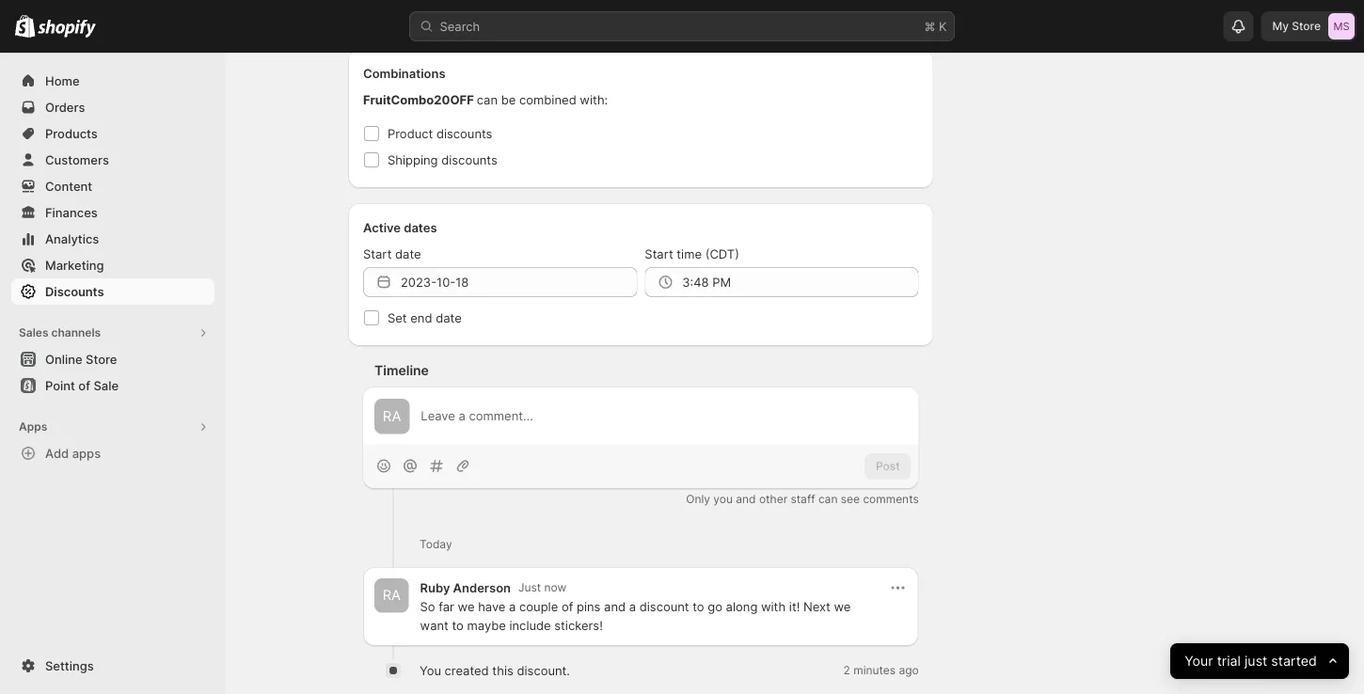 Task type: describe. For each thing, give the bounding box(es) containing it.
combined
[[519, 92, 577, 107]]

today
[[420, 538, 452, 551]]

start time (cdt)
[[645, 247, 739, 261]]

start for start time (cdt)
[[645, 247, 673, 261]]

you
[[714, 492, 733, 506]]

fruitcombo20off
[[363, 92, 474, 107]]

online
[[45, 352, 82, 366]]

shopify image
[[15, 15, 35, 37]]

apps
[[72, 446, 101, 461]]

ago
[[899, 664, 919, 677]]

timeline
[[374, 363, 429, 379]]

you
[[420, 663, 441, 678]]

far
[[439, 599, 454, 614]]

Start date text field
[[401, 267, 637, 297]]

sales channels button
[[11, 320, 215, 346]]

1 we from the left
[[458, 599, 475, 614]]

this
[[492, 663, 514, 678]]

of inside button
[[78, 378, 90, 393]]

only
[[686, 492, 710, 506]]

it!
[[789, 599, 800, 614]]

discounts for product discounts
[[436, 126, 492, 141]]

products link
[[11, 120, 215, 147]]

2 minutes ago
[[844, 664, 919, 677]]

just
[[518, 581, 541, 594]]

2 we from the left
[[834, 599, 851, 614]]

analytics link
[[11, 226, 215, 252]]

0 vertical spatial date
[[395, 247, 421, 261]]

point
[[45, 378, 75, 393]]

shipping discounts
[[388, 152, 497, 167]]

sale
[[94, 378, 119, 393]]

product
[[388, 126, 433, 141]]

settings
[[45, 659, 94, 673]]

1 avatar with initials r a image from the top
[[374, 399, 410, 434]]

1 horizontal spatial and
[[736, 492, 756, 506]]

couple
[[519, 599, 558, 614]]

your trial just started
[[1185, 653, 1317, 670]]

trial
[[1217, 653, 1241, 670]]

so
[[420, 599, 435, 614]]

your trial just started button
[[1170, 644, 1349, 679]]

combinations
[[363, 66, 446, 80]]

content link
[[11, 173, 215, 199]]

sales channels
[[19, 326, 101, 340]]

set end date
[[388, 311, 462, 325]]

comments
[[863, 492, 919, 506]]

discount.
[[517, 663, 570, 678]]

marketing link
[[11, 252, 215, 279]]

1 a from the left
[[509, 599, 516, 614]]

ruby
[[420, 580, 450, 595]]

and inside ruby anderson just now so far we have a couple of pins and a discount to go along with it! next we want to maybe include stickers!
[[604, 599, 626, 614]]

finances
[[45, 205, 98, 220]]

Leave a comment... text field
[[421, 407, 908, 426]]

see
[[841, 492, 860, 506]]

pins
[[577, 599, 601, 614]]

start date
[[363, 247, 421, 261]]

time
[[677, 247, 702, 261]]

marketing
[[45, 258, 104, 272]]

online store link
[[11, 346, 215, 373]]

products
[[45, 126, 98, 141]]

anderson
[[453, 580, 511, 595]]

you created this discount.
[[420, 663, 570, 678]]

shopify image
[[38, 19, 96, 38]]

discounts for shipping discounts
[[441, 152, 497, 167]]

with
[[761, 599, 786, 614]]

be
[[501, 92, 516, 107]]



Task type: locate. For each thing, give the bounding box(es) containing it.
0 vertical spatial discounts
[[436, 126, 492, 141]]

can
[[477, 92, 498, 107], [819, 492, 838, 506]]

we right next
[[834, 599, 851, 614]]

1 horizontal spatial we
[[834, 599, 851, 614]]

channels
[[51, 326, 101, 340]]

avatar with initials r a image
[[374, 399, 410, 434], [374, 578, 409, 613]]

date
[[395, 247, 421, 261], [436, 311, 462, 325]]

maybe
[[467, 618, 506, 633]]

my
[[1273, 19, 1289, 33]]

2
[[844, 664, 850, 677]]

stickers!
[[554, 618, 603, 633]]

1 horizontal spatial date
[[436, 311, 462, 325]]

1 horizontal spatial to
[[693, 599, 704, 614]]

can left be
[[477, 92, 498, 107]]

⌘
[[924, 19, 936, 33]]

2 avatar with initials r a image from the top
[[374, 578, 409, 613]]

1 vertical spatial can
[[819, 492, 838, 506]]

1 vertical spatial and
[[604, 599, 626, 614]]

store for online store
[[86, 352, 117, 366]]

(cdt)
[[705, 247, 739, 261]]

0 horizontal spatial and
[[604, 599, 626, 614]]

0 horizontal spatial to
[[452, 618, 464, 633]]

and right you
[[736, 492, 756, 506]]

product discounts
[[388, 126, 492, 141]]

store inside online store link
[[86, 352, 117, 366]]

to down far
[[452, 618, 464, 633]]

1 vertical spatial discounts
[[441, 152, 497, 167]]

a
[[509, 599, 516, 614], [629, 599, 636, 614]]

of
[[78, 378, 90, 393], [562, 599, 573, 614]]

include
[[509, 618, 551, 633]]

with:
[[580, 92, 608, 107]]

add
[[45, 446, 69, 461]]

1 vertical spatial store
[[86, 352, 117, 366]]

avatar with initials r a image down timeline
[[374, 399, 410, 434]]

set
[[388, 311, 407, 325]]

have
[[478, 599, 506, 614]]

1 vertical spatial of
[[562, 599, 573, 614]]

along
[[726, 599, 758, 614]]

2 start from the left
[[645, 247, 673, 261]]

0 vertical spatial of
[[78, 378, 90, 393]]

start left time
[[645, 247, 673, 261]]

and right pins
[[604, 599, 626, 614]]

0 vertical spatial to
[[693, 599, 704, 614]]

1 horizontal spatial of
[[562, 599, 573, 614]]

want
[[420, 618, 449, 633]]

online store button
[[0, 346, 226, 373]]

point of sale
[[45, 378, 119, 393]]

now
[[544, 581, 567, 594]]

store for my store
[[1292, 19, 1321, 33]]

we
[[458, 599, 475, 614], [834, 599, 851, 614]]

0 vertical spatial and
[[736, 492, 756, 506]]

active
[[363, 220, 401, 235]]

my store
[[1273, 19, 1321, 33]]

discounts up shipping discounts
[[436, 126, 492, 141]]

home
[[45, 73, 80, 88]]

customers
[[45, 152, 109, 167]]

1 vertical spatial avatar with initials r a image
[[374, 578, 409, 613]]

1 vertical spatial date
[[436, 311, 462, 325]]

0 horizontal spatial can
[[477, 92, 498, 107]]

2 a from the left
[[629, 599, 636, 614]]

next
[[803, 599, 831, 614]]

settings link
[[11, 653, 215, 679]]

created
[[445, 663, 489, 678]]

orders link
[[11, 94, 215, 120]]

add apps
[[45, 446, 101, 461]]

just
[[1245, 653, 1268, 670]]

0 horizontal spatial we
[[458, 599, 475, 614]]

start down active
[[363, 247, 392, 261]]

point of sale link
[[11, 373, 215, 399]]

apps
[[19, 420, 47, 434]]

0 horizontal spatial a
[[509, 599, 516, 614]]

customers link
[[11, 147, 215, 173]]

your
[[1185, 653, 1213, 670]]

store right the my on the top of the page
[[1292, 19, 1321, 33]]

start
[[363, 247, 392, 261], [645, 247, 673, 261]]

discount
[[640, 599, 689, 614]]

sales
[[19, 326, 48, 340]]

0 horizontal spatial store
[[86, 352, 117, 366]]

a left discount
[[629, 599, 636, 614]]

my store image
[[1329, 13, 1355, 40]]

store
[[1292, 19, 1321, 33], [86, 352, 117, 366]]

of left pins
[[562, 599, 573, 614]]

dates
[[404, 220, 437, 235]]

analytics
[[45, 231, 99, 246]]

date right end
[[436, 311, 462, 325]]

home link
[[11, 68, 215, 94]]

can left see
[[819, 492, 838, 506]]

1 horizontal spatial start
[[645, 247, 673, 261]]

1 horizontal spatial can
[[819, 492, 838, 506]]

orders
[[45, 100, 85, 114]]

date down the active dates
[[395, 247, 421, 261]]

1 horizontal spatial store
[[1292, 19, 1321, 33]]

1 vertical spatial to
[[452, 618, 464, 633]]

online store
[[45, 352, 117, 366]]

discounts link
[[11, 279, 215, 305]]

store up the sale
[[86, 352, 117, 366]]

add apps button
[[11, 440, 215, 467]]

of inside ruby anderson just now so far we have a couple of pins and a discount to go along with it! next we want to maybe include stickers!
[[562, 599, 573, 614]]

content
[[45, 179, 92, 193]]

0 vertical spatial can
[[477, 92, 498, 107]]

active dates
[[363, 220, 437, 235]]

start for start date
[[363, 247, 392, 261]]

0 horizontal spatial date
[[395, 247, 421, 261]]

discounts
[[436, 126, 492, 141], [441, 152, 497, 167]]

apps button
[[11, 414, 215, 440]]

k
[[939, 19, 947, 33]]

1 start from the left
[[363, 247, 392, 261]]

avatar with initials r a image left the so
[[374, 578, 409, 613]]

shipping
[[388, 152, 438, 167]]

a right 'have'
[[509, 599, 516, 614]]

⌘ k
[[924, 19, 947, 33]]

0 vertical spatial avatar with initials r a image
[[374, 399, 410, 434]]

we right far
[[458, 599, 475, 614]]

1 horizontal spatial a
[[629, 599, 636, 614]]

fruitcombo20off can be combined with:
[[363, 92, 608, 107]]

0 horizontal spatial of
[[78, 378, 90, 393]]

ruby anderson just now so far we have a couple of pins and a discount to go along with it! next we want to maybe include stickers!
[[420, 580, 854, 633]]

go
[[708, 599, 723, 614]]

point of sale button
[[0, 373, 226, 399]]

0 horizontal spatial start
[[363, 247, 392, 261]]

of left the sale
[[78, 378, 90, 393]]

to left go at the bottom right of page
[[693, 599, 704, 614]]

Start time (CDT) text field
[[682, 267, 919, 297]]

discounts down product discounts
[[441, 152, 497, 167]]

0 vertical spatial store
[[1292, 19, 1321, 33]]

finances link
[[11, 199, 215, 226]]

search
[[440, 19, 480, 33]]

discounts
[[45, 284, 104, 299]]

staff
[[791, 492, 815, 506]]

only you and other staff can see comments
[[686, 492, 919, 506]]

other
[[759, 492, 788, 506]]



Task type: vqa. For each thing, say whether or not it's contained in the screenshot.
ENTER TIME text box
no



